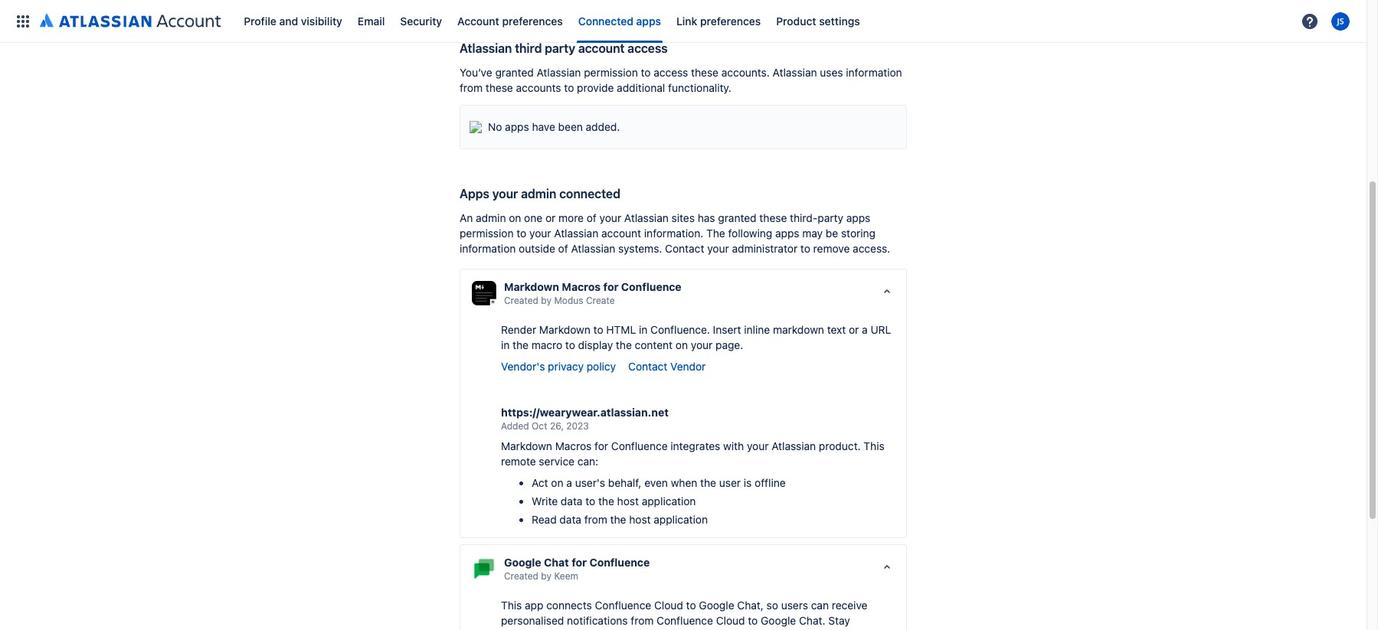 Task type: locate. For each thing, give the bounding box(es) containing it.
outside
[[519, 242, 556, 255]]

0 horizontal spatial permission
[[460, 227, 514, 240]]

1 horizontal spatial granted
[[719, 212, 757, 225]]

1 vertical spatial information
[[460, 242, 516, 255]]

0 horizontal spatial party
[[545, 41, 576, 55]]

integrates
[[671, 440, 721, 453]]

markdown
[[504, 281, 560, 294], [540, 323, 591, 337], [501, 440, 553, 453]]

systems.
[[619, 242, 663, 255]]

1 vertical spatial a
[[567, 477, 573, 490]]

1 vertical spatial created
[[504, 571, 539, 583]]

may
[[803, 227, 823, 240]]

1 vertical spatial for
[[595, 440, 609, 453]]

apps up storing
[[847, 212, 871, 225]]

in up the content
[[639, 323, 648, 337]]

1 vertical spatial permission
[[460, 227, 514, 240]]

product settings
[[777, 14, 861, 27]]

privacy
[[548, 360, 584, 373]]

access inside you've granted atlassian permission to access these accounts. atlassian uses information from these accounts to provide additional functionality.
[[654, 66, 689, 79]]

for up "create"
[[604, 281, 619, 294]]

from down user's
[[585, 514, 608, 527]]

in down render at the bottom
[[501, 339, 510, 352]]

0 vertical spatial this
[[864, 440, 885, 453]]

1 vertical spatial from
[[585, 514, 608, 527]]

vendor's privacy policy link
[[501, 360, 629, 373]]

text
[[828, 323, 846, 337]]

inline
[[745, 323, 771, 337]]

0 horizontal spatial granted
[[496, 66, 534, 79]]

0 vertical spatial for
[[604, 281, 619, 294]]

help image
[[1302, 12, 1320, 30]]

application
[[642, 495, 696, 508], [654, 514, 708, 527]]

data
[[561, 495, 583, 508], [560, 514, 582, 527]]

party up be
[[818, 212, 844, 225]]

so
[[767, 599, 779, 612]]

for up can:
[[595, 440, 609, 453]]

account image
[[1332, 12, 1351, 30]]

functionality.
[[668, 81, 732, 94]]

0 horizontal spatial chat
[[544, 556, 569, 570]]

your right with
[[747, 440, 769, 453]]

apps left link
[[637, 14, 661, 27]]

access down connected apps link
[[628, 41, 668, 55]]

macros
[[562, 281, 601, 294], [556, 440, 592, 453]]

0 vertical spatial from
[[460, 81, 483, 94]]

from down the you've
[[460, 81, 483, 94]]

1 vertical spatial in
[[501, 339, 510, 352]]

2 by from the top
[[541, 571, 552, 583]]

1 vertical spatial of
[[559, 242, 569, 255]]

2 created from the top
[[504, 571, 539, 583]]

1 vertical spatial chat
[[705, 630, 729, 631]]

on down confluence.
[[676, 339, 688, 352]]

on right act
[[551, 477, 564, 490]]

1 horizontal spatial a
[[862, 323, 868, 337]]

of right more
[[587, 212, 597, 225]]

application down when
[[654, 514, 708, 527]]

chat inside the this app connects confluence cloud to google chat, so users can receive personalised notifications from confluence cloud to google chat.   stay updated on confluence events in google chat
[[705, 630, 729, 631]]

0 horizontal spatial this
[[501, 599, 522, 612]]

account
[[579, 41, 625, 55], [602, 227, 642, 240]]

remove
[[814, 242, 850, 255]]

1 vertical spatial by
[[541, 571, 552, 583]]

macros inside "https://wearywear.atlassian.net added oct 26, 2023 markdown macros for confluence integrates with your atlassian product. this remote service can:"
[[556, 440, 592, 453]]

more
[[559, 212, 584, 225]]

1 horizontal spatial information
[[846, 66, 903, 79]]

2 horizontal spatial from
[[631, 615, 654, 628]]

these down the you've
[[486, 81, 513, 94]]

on inside the this app connects confluence cloud to google chat, so users can receive personalised notifications from confluence cloud to google chat.   stay updated on confluence events in google chat
[[545, 630, 558, 631]]

third
[[515, 41, 542, 55]]

cloud
[[655, 599, 684, 612], [716, 615, 745, 628]]

by for markdown
[[541, 295, 552, 307]]

one
[[524, 212, 543, 225]]

host
[[618, 495, 639, 508], [630, 514, 651, 527]]

by left the modus
[[541, 295, 552, 307]]

granted inside an admin on one or more of your atlassian sites has granted these third-party apps permission to your atlassian account information. the following apps may be storing information outside of atlassian systems. contact your administrator to remove access.
[[719, 212, 757, 225]]

access up functionality.
[[654, 66, 689, 79]]

account preferences link
[[453, 9, 568, 33]]

0 vertical spatial or
[[546, 212, 556, 225]]

1 horizontal spatial chat
[[705, 630, 729, 631]]

0 vertical spatial account
[[579, 41, 625, 55]]

by inside google chat for confluence created by keem
[[541, 571, 552, 583]]

permission inside you've granted atlassian permission to access these accounts. atlassian uses information from these accounts to provide additional functionality.
[[584, 66, 638, 79]]

2 vertical spatial for
[[572, 556, 587, 570]]

even
[[645, 477, 668, 490]]

markdown inside "https://wearywear.atlassian.net added oct 26, 2023 markdown macros for confluence integrates with your atlassian product. this remote service can:"
[[501, 440, 553, 453]]

0 vertical spatial party
[[545, 41, 576, 55]]

this inside the this app connects confluence cloud to google chat, so users can receive personalised notifications from confluence cloud to google chat.   stay updated on confluence events in google chat
[[501, 599, 522, 612]]

1 horizontal spatial permission
[[584, 66, 638, 79]]

html
[[607, 323, 636, 337]]

markdown inside markdown macros for confluence created by modus  create
[[504, 281, 560, 294]]

account down connected
[[579, 41, 625, 55]]

0 vertical spatial chat
[[544, 556, 569, 570]]

product.
[[819, 440, 861, 453]]

can
[[812, 599, 829, 612]]

contact down the content
[[629, 360, 668, 373]]

banner
[[0, 0, 1367, 43]]

preferences right link
[[701, 14, 761, 27]]

created
[[504, 295, 539, 307], [504, 571, 539, 583]]

markdown up 'remote'
[[501, 440, 553, 453]]

profile and visibility
[[244, 14, 343, 27]]

0 vertical spatial a
[[862, 323, 868, 337]]

confluence inside "https://wearywear.atlassian.net added oct 26, 2023 markdown macros for confluence integrates with your atlassian product. this remote service can:"
[[612, 440, 668, 453]]

from up events
[[631, 615, 654, 628]]

0 vertical spatial information
[[846, 66, 903, 79]]

or right one
[[546, 212, 556, 225]]

manage profile menu element
[[9, 0, 1297, 43]]

google chat for confluence created by keem
[[504, 556, 650, 583]]

you've
[[460, 66, 493, 79]]

1 horizontal spatial these
[[691, 66, 719, 79]]

or right text
[[849, 323, 860, 337]]

the down html
[[616, 339, 632, 352]]

0 vertical spatial created
[[504, 295, 539, 307]]

0 horizontal spatial of
[[559, 242, 569, 255]]

0 horizontal spatial in
[[501, 339, 510, 352]]

1 horizontal spatial from
[[585, 514, 608, 527]]

2 vertical spatial in
[[656, 630, 664, 631]]

for inside markdown macros for confluence created by modus  create
[[604, 281, 619, 294]]

chat,
[[738, 599, 764, 612]]

permission
[[584, 66, 638, 79], [460, 227, 514, 240]]

0 vertical spatial granted
[[496, 66, 534, 79]]

this right product.
[[864, 440, 885, 453]]

1 vertical spatial these
[[486, 81, 513, 94]]

0 vertical spatial these
[[691, 66, 719, 79]]

1 vertical spatial party
[[818, 212, 844, 225]]

2 vertical spatial markdown
[[501, 440, 553, 453]]

data right read
[[560, 514, 582, 527]]

have
[[532, 120, 556, 133]]

connected apps link
[[574, 9, 666, 33]]

1 horizontal spatial of
[[587, 212, 597, 225]]

1 vertical spatial markdown
[[540, 323, 591, 337]]

0 horizontal spatial admin
[[476, 212, 506, 225]]

write
[[532, 495, 558, 508]]

0 horizontal spatial a
[[567, 477, 573, 490]]

0 vertical spatial permission
[[584, 66, 638, 79]]

by inside markdown macros for confluence created by modus  create
[[541, 295, 552, 307]]

1 horizontal spatial cloud
[[716, 615, 745, 628]]

macros inside markdown macros for confluence created by modus  create
[[562, 281, 601, 294]]

1 vertical spatial or
[[849, 323, 860, 337]]

visibility
[[301, 14, 343, 27]]

for up keem on the left of page
[[572, 556, 587, 570]]

events
[[620, 630, 653, 631]]

to left chat,
[[687, 599, 696, 612]]

1 preferences from the left
[[502, 14, 563, 27]]

the
[[513, 339, 529, 352], [616, 339, 632, 352], [701, 477, 717, 490], [599, 495, 615, 508], [611, 514, 627, 527]]

access
[[628, 41, 668, 55], [654, 66, 689, 79]]

to up the display
[[594, 323, 604, 337]]

of
[[587, 212, 597, 225], [559, 242, 569, 255]]

apps right no
[[505, 120, 529, 133]]

keem
[[554, 571, 579, 583]]

switch to... image
[[14, 12, 32, 30]]

1 vertical spatial access
[[654, 66, 689, 79]]

created up app
[[504, 571, 539, 583]]

admin right an
[[476, 212, 506, 225]]

0 horizontal spatial these
[[486, 81, 513, 94]]

on inside act on a user's behalf, even when the user is offline write data to the host application read data from the host application
[[551, 477, 564, 490]]

markdown macros for confluence created by modus  create
[[504, 281, 682, 307]]

0 vertical spatial of
[[587, 212, 597, 225]]

0 vertical spatial admin
[[521, 187, 557, 201]]

0 vertical spatial in
[[639, 323, 648, 337]]

0 vertical spatial markdown
[[504, 281, 560, 294]]

permission down an
[[460, 227, 514, 240]]

1 by from the top
[[541, 295, 552, 307]]

google right events
[[667, 630, 703, 631]]

application down even
[[642, 495, 696, 508]]

1 vertical spatial macros
[[556, 440, 592, 453]]

markdown down outside
[[504, 281, 560, 294]]

0 horizontal spatial information
[[460, 242, 516, 255]]

the down behalf,
[[611, 514, 627, 527]]

your up outside
[[530, 227, 552, 240]]

accounts
[[516, 81, 562, 94]]

a left url
[[862, 323, 868, 337]]

0 horizontal spatial cloud
[[655, 599, 684, 612]]

to up additional
[[641, 66, 651, 79]]

from inside the this app connects confluence cloud to google chat, so users can receive personalised notifications from confluence cloud to google chat.   stay updated on confluence events in google chat
[[631, 615, 654, 628]]

render markdown to html in confluence. insert inline markdown text or a url in the macro to display the content on your page.
[[501, 323, 892, 352]]

this left app
[[501, 599, 522, 612]]

contact down information.
[[665, 242, 705, 255]]

1 horizontal spatial or
[[849, 323, 860, 337]]

0 vertical spatial by
[[541, 295, 552, 307]]

these for atlassian third party account access
[[486, 81, 513, 94]]

create
[[586, 295, 615, 307]]

act
[[532, 477, 549, 490]]

account up systems.
[[602, 227, 642, 240]]

created inside markdown macros for confluence created by modus  create
[[504, 295, 539, 307]]

0 horizontal spatial or
[[546, 212, 556, 225]]

email
[[358, 14, 385, 27]]

data down user's
[[561, 495, 583, 508]]

created up render at the bottom
[[504, 295, 539, 307]]

stay
[[829, 615, 851, 628]]

macros up the modus
[[562, 281, 601, 294]]

1 vertical spatial this
[[501, 599, 522, 612]]

party right third
[[545, 41, 576, 55]]

1 created from the top
[[504, 295, 539, 307]]

party
[[545, 41, 576, 55], [818, 212, 844, 225]]

1 vertical spatial granted
[[719, 212, 757, 225]]

in
[[639, 323, 648, 337], [501, 339, 510, 352], [656, 630, 664, 631]]

granted up following
[[719, 212, 757, 225]]

1 horizontal spatial this
[[864, 440, 885, 453]]

2 preferences from the left
[[701, 14, 761, 27]]

these for apps your admin connected
[[760, 212, 787, 225]]

account preferences
[[458, 14, 563, 27]]

1 horizontal spatial preferences
[[701, 14, 761, 27]]

information right the "uses"
[[846, 66, 903, 79]]

for inside google chat for confluence created by keem
[[572, 556, 587, 570]]

to down 'may' in the top right of the page
[[801, 242, 811, 255]]

connects
[[547, 599, 592, 612]]

0 horizontal spatial from
[[460, 81, 483, 94]]

preferences up third
[[502, 14, 563, 27]]

1 vertical spatial cloud
[[716, 615, 745, 628]]

and
[[279, 14, 298, 27]]

these inside an admin on one or more of your atlassian sites has granted these third-party apps permission to your atlassian account information. the following apps may be storing information outside of atlassian systems. contact your administrator to remove access.
[[760, 212, 787, 225]]

granted
[[496, 66, 534, 79], [719, 212, 757, 225]]

2 vertical spatial these
[[760, 212, 787, 225]]

2 horizontal spatial in
[[656, 630, 664, 631]]

permission up provide
[[584, 66, 638, 79]]

by left keem on the left of page
[[541, 571, 552, 583]]

the left user
[[701, 477, 717, 490]]

a left user's
[[567, 477, 573, 490]]

link
[[677, 14, 698, 27]]

2 horizontal spatial these
[[760, 212, 787, 225]]

app
[[525, 599, 544, 612]]

or
[[546, 212, 556, 225], [849, 323, 860, 337]]

granted down third
[[496, 66, 534, 79]]

accounts.
[[722, 66, 770, 79]]

these up functionality.
[[691, 66, 719, 79]]

google down so
[[761, 615, 797, 628]]

markdown up macro
[[540, 323, 591, 337]]

or inside an admin on one or more of your atlassian sites has granted these third-party apps permission to your atlassian account information. the following apps may be storing information outside of atlassian systems. contact your administrator to remove access.
[[546, 212, 556, 225]]

google up app
[[504, 556, 542, 570]]

these up following
[[760, 212, 787, 225]]

contact vendor link
[[629, 360, 719, 373]]

1 horizontal spatial party
[[818, 212, 844, 225]]

created inside google chat for confluence created by keem
[[504, 571, 539, 583]]

on down personalised
[[545, 630, 558, 631]]

1 vertical spatial admin
[[476, 212, 506, 225]]

from inside act on a user's behalf, even when the user is offline write data to the host application read data from the host application
[[585, 514, 608, 527]]

0 horizontal spatial preferences
[[502, 14, 563, 27]]

admin up one
[[521, 187, 557, 201]]

by
[[541, 295, 552, 307], [541, 571, 552, 583]]

be
[[826, 227, 839, 240]]

2 vertical spatial from
[[631, 615, 654, 628]]

you've granted atlassian permission to access these accounts. atlassian uses information from these accounts to provide additional functionality.
[[460, 66, 903, 94]]

third-
[[790, 212, 818, 225]]

0 vertical spatial data
[[561, 495, 583, 508]]

to down user's
[[586, 495, 596, 508]]

added.
[[586, 120, 620, 133]]

information down an
[[460, 242, 516, 255]]

contact inside an admin on one or more of your atlassian sites has granted these third-party apps permission to your atlassian account information. the following apps may be storing information outside of atlassian systems. contact your administrator to remove access.
[[665, 242, 705, 255]]

on left one
[[509, 212, 522, 225]]

personalised
[[501, 615, 564, 628]]

banner containing profile and visibility
[[0, 0, 1367, 43]]

your
[[493, 187, 518, 201], [600, 212, 622, 225], [530, 227, 552, 240], [708, 242, 730, 255], [691, 339, 713, 352], [747, 440, 769, 453]]

of right outside
[[559, 242, 569, 255]]

macros down 2023
[[556, 440, 592, 453]]

your up vendor
[[691, 339, 713, 352]]

0 vertical spatial macros
[[562, 281, 601, 294]]

this
[[864, 440, 885, 453], [501, 599, 522, 612]]

in right events
[[656, 630, 664, 631]]

permission inside an admin on one or more of your atlassian sites has granted these third-party apps permission to your atlassian account information. the following apps may be storing information outside of atlassian systems. contact your administrator to remove access.
[[460, 227, 514, 240]]

0 vertical spatial contact
[[665, 242, 705, 255]]

your inside render markdown to html in confluence. insert inline markdown text or a url in the macro to display the content on your page.
[[691, 339, 713, 352]]

the down user's
[[599, 495, 615, 508]]

1 vertical spatial account
[[602, 227, 642, 240]]

admin
[[521, 187, 557, 201], [476, 212, 506, 225]]



Task type: vqa. For each thing, say whether or not it's contained in the screenshot.
Macros to the top
yes



Task type: describe. For each thing, give the bounding box(es) containing it.
provide
[[577, 81, 614, 94]]

google inside google chat for confluence created by keem
[[504, 556, 542, 570]]

your down the connected on the top
[[600, 212, 622, 225]]

your inside "https://wearywear.atlassian.net added oct 26, 2023 markdown macros for confluence integrates with your atlassian product. this remote service can:"
[[747, 440, 769, 453]]

26,
[[550, 421, 564, 432]]

atlassian third party account access
[[460, 41, 668, 55]]

1 vertical spatial application
[[654, 514, 708, 527]]

act on a user's behalf, even when the user is offline write data to the host application read data from the host application
[[532, 477, 786, 527]]

account inside an admin on one or more of your atlassian sites has granted these third-party apps permission to your atlassian account information. the following apps may be storing information outside of atlassian systems. contact your administrator to remove access.
[[602, 227, 642, 240]]

security link
[[396, 9, 447, 33]]

been
[[559, 120, 583, 133]]

1 horizontal spatial in
[[639, 323, 648, 337]]

when
[[671, 477, 698, 490]]

to up privacy
[[566, 339, 576, 352]]

on inside render markdown to html in confluence. insert inline markdown text or a url in the macro to display the content on your page.
[[676, 339, 688, 352]]

2023
[[567, 421, 589, 432]]

content
[[635, 339, 673, 352]]

vendor's privacy policy
[[501, 360, 616, 373]]

render
[[501, 323, 537, 337]]

an admin on one or more of your atlassian sites has granted these third-party apps permission to your atlassian account information. the following apps may be storing information outside of atlassian systems. contact your administrator to remove access.
[[460, 212, 891, 255]]

0 vertical spatial access
[[628, 41, 668, 55]]

apps down the third-
[[776, 227, 800, 240]]

to inside act on a user's behalf, even when the user is offline write data to the host application read data from the host application
[[586, 495, 596, 508]]

1 vertical spatial host
[[630, 514, 651, 527]]

markdown
[[773, 323, 825, 337]]

with
[[724, 440, 744, 453]]

link preferences link
[[672, 9, 766, 33]]

page.
[[716, 339, 744, 352]]

administrator
[[732, 242, 798, 255]]

the down render at the bottom
[[513, 339, 529, 352]]

can:
[[578, 455, 599, 468]]

the
[[707, 227, 726, 240]]

admin inside an admin on one or more of your atlassian sites has granted these third-party apps permission to your atlassian account information. the following apps may be storing information outside of atlassian systems. contact your administrator to remove access.
[[476, 212, 506, 225]]

0 vertical spatial cloud
[[655, 599, 684, 612]]

in inside the this app connects confluence cloud to google chat, so users can receive personalised notifications from confluence cloud to google chat.   stay updated on confluence events in google chat
[[656, 630, 664, 631]]

a inside act on a user's behalf, even when the user is offline write data to the host application read data from the host application
[[567, 477, 573, 490]]

access.
[[853, 242, 891, 255]]

apps inside manage profile menu element
[[637, 14, 661, 27]]

modus
[[554, 295, 584, 307]]

information inside an admin on one or more of your atlassian sites has granted these third-party apps permission to your atlassian account information. the following apps may be storing information outside of atlassian systems. contact your administrator to remove access.
[[460, 242, 516, 255]]

this app connects confluence cloud to google chat, so users can receive personalised notifications from confluence cloud to google chat.   stay updated on confluence events in google chat
[[501, 599, 868, 631]]

connected
[[560, 187, 621, 201]]

profile and visibility link
[[239, 9, 347, 33]]

receive
[[832, 599, 868, 612]]

granted inside you've granted atlassian permission to access these accounts. atlassian uses information from these accounts to provide additional functionality.
[[496, 66, 534, 79]]

0 vertical spatial application
[[642, 495, 696, 508]]

to down chat,
[[748, 615, 758, 628]]

oct
[[532, 421, 548, 432]]

https://wearywear.atlassian.net
[[501, 406, 669, 419]]

created for markdown
[[504, 295, 539, 307]]

connected
[[579, 14, 634, 27]]

confluence inside markdown macros for confluence created by modus  create
[[622, 281, 682, 294]]

display
[[578, 339, 613, 352]]

your down the
[[708, 242, 730, 255]]

for inside "https://wearywear.atlassian.net added oct 26, 2023 markdown macros for confluence integrates with your atlassian product. this remote service can:"
[[595, 440, 609, 453]]

this inside "https://wearywear.atlassian.net added oct 26, 2023 markdown macros for confluence integrates with your atlassian product. this remote service can:"
[[864, 440, 885, 453]]

vendor
[[671, 360, 706, 373]]

your right "apps"
[[493, 187, 518, 201]]

profile
[[244, 14, 277, 27]]

updated
[[501, 630, 542, 631]]

user
[[720, 477, 741, 490]]

information.
[[645, 227, 704, 240]]

no apps have been added.
[[488, 120, 620, 133]]

offline
[[755, 477, 786, 490]]

contact vendor
[[629, 360, 706, 373]]

information inside you've granted atlassian permission to access these accounts. atlassian uses information from these accounts to provide additional functionality.
[[846, 66, 903, 79]]

for for chat
[[572, 556, 587, 570]]

vendor's
[[501, 360, 545, 373]]

1 vertical spatial data
[[560, 514, 582, 527]]

or inside render markdown to html in confluence. insert inline markdown text or a url in the macro to display the content on your page.
[[849, 323, 860, 337]]

chat inside google chat for confluence created by keem
[[544, 556, 569, 570]]

user's
[[575, 477, 606, 490]]

behalf,
[[609, 477, 642, 490]]

a inside render markdown to html in confluence. insert inline markdown text or a url in the macro to display the content on your page.
[[862, 323, 868, 337]]

google left chat,
[[699, 599, 735, 612]]

additional
[[617, 81, 666, 94]]

chat.
[[800, 615, 826, 628]]

product
[[777, 14, 817, 27]]

apps your admin connected
[[460, 187, 621, 201]]

service
[[539, 455, 575, 468]]

email link
[[353, 9, 390, 33]]

connected apps
[[579, 14, 661, 27]]

preferences for account preferences
[[502, 14, 563, 27]]

uses
[[820, 66, 844, 79]]

policy
[[587, 360, 616, 373]]

https://wearywear.atlassian.net added oct 26, 2023 markdown macros for confluence integrates with your atlassian product. this remote service can:
[[501, 406, 885, 468]]

atlassian inside "https://wearywear.atlassian.net added oct 26, 2023 markdown macros for confluence integrates with your atlassian product. this remote service can:"
[[772, 440, 816, 453]]

confluence.
[[651, 323, 710, 337]]

party inside an admin on one or more of your atlassian sites has granted these third-party apps permission to your atlassian account information. the following apps may be storing information outside of atlassian systems. contact your administrator to remove access.
[[818, 212, 844, 225]]

settings
[[820, 14, 861, 27]]

users
[[782, 599, 809, 612]]

account
[[458, 14, 500, 27]]

sites
[[672, 212, 695, 225]]

product settings link
[[772, 9, 865, 33]]

1 vertical spatial contact
[[629, 360, 668, 373]]

apps
[[460, 187, 490, 201]]

macro
[[532, 339, 563, 352]]

an
[[460, 212, 473, 225]]

for for macros
[[604, 281, 619, 294]]

following
[[729, 227, 773, 240]]

has
[[698, 212, 716, 225]]

1 horizontal spatial admin
[[521, 187, 557, 201]]

storing
[[842, 227, 876, 240]]

by for google
[[541, 571, 552, 583]]

added
[[501, 421, 529, 432]]

from inside you've granted atlassian permission to access these accounts. atlassian uses information from these accounts to provide additional functionality.
[[460, 81, 483, 94]]

to down one
[[517, 227, 527, 240]]

markdown inside render markdown to html in confluence. insert inline markdown text or a url in the macro to display the content on your page.
[[540, 323, 591, 337]]

is
[[744, 477, 752, 490]]

created for google
[[504, 571, 539, 583]]

on inside an admin on one or more of your atlassian sites has granted these third-party apps permission to your atlassian account information. the following apps may be storing information outside of atlassian systems. contact your administrator to remove access.
[[509, 212, 522, 225]]

to left provide
[[564, 81, 574, 94]]

confluence inside google chat for confluence created by keem
[[590, 556, 650, 570]]

preferences for link preferences
[[701, 14, 761, 27]]

read
[[532, 514, 557, 527]]

security
[[400, 14, 442, 27]]

link preferences
[[677, 14, 761, 27]]

0 vertical spatial host
[[618, 495, 639, 508]]

no
[[488, 120, 502, 133]]

remote
[[501, 455, 536, 468]]

url
[[871, 323, 892, 337]]



